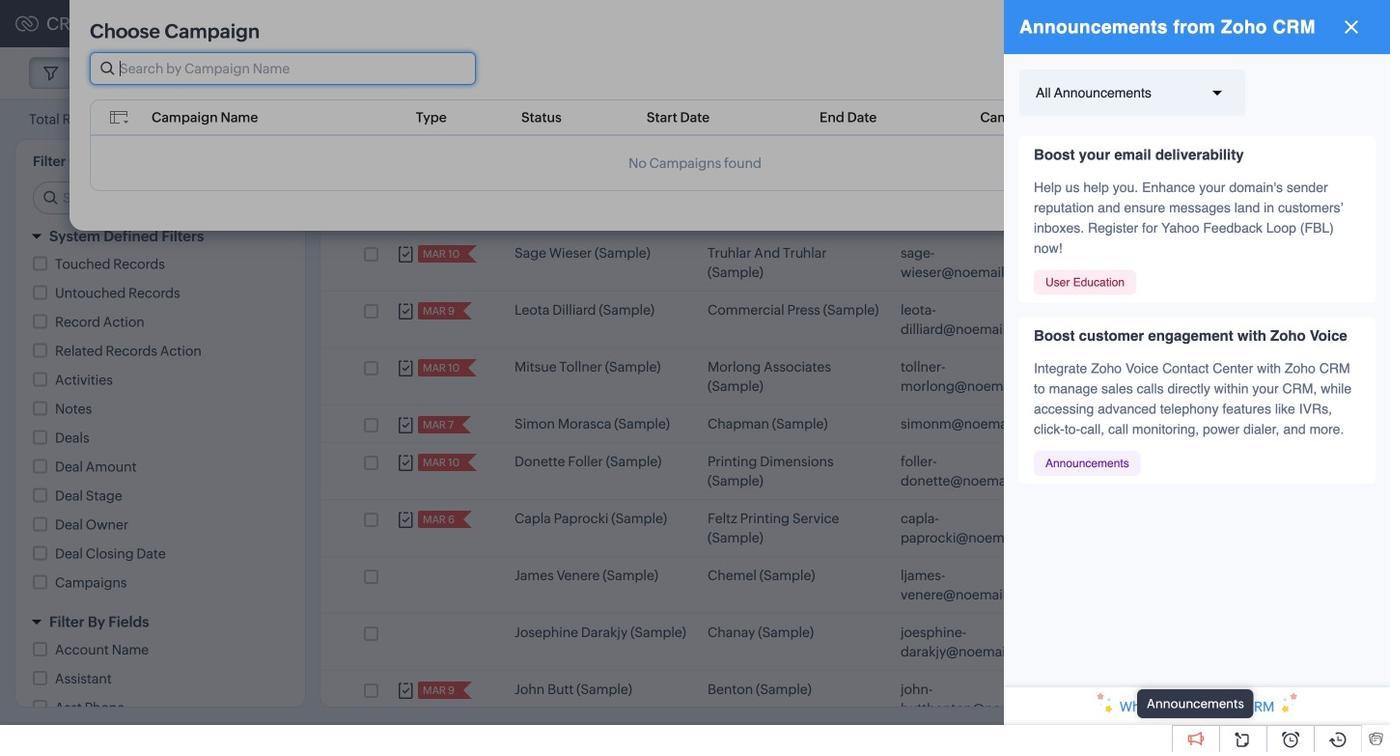 Task type: vqa. For each thing, say whether or not it's contained in the screenshot.
the Search ELEMENT
yes



Task type: locate. For each thing, give the bounding box(es) containing it.
calendar image
[[1186, 16, 1202, 31]]

search element
[[1134, 0, 1174, 47]]

create menu element
[[1087, 0, 1134, 47]]

Search by Campaign Name text field
[[91, 53, 475, 84]]

row group
[[321, 178, 1390, 747]]

create menu image
[[1099, 12, 1123, 35]]

profile element
[[1292, 0, 1346, 47]]

search image
[[1146, 15, 1162, 32]]

navigation
[[1295, 105, 1361, 133]]



Task type: describe. For each thing, give the bounding box(es) containing it.
Search text field
[[34, 182, 290, 213]]

profile image
[[1303, 8, 1334, 39]]

logo image
[[15, 16, 39, 31]]



